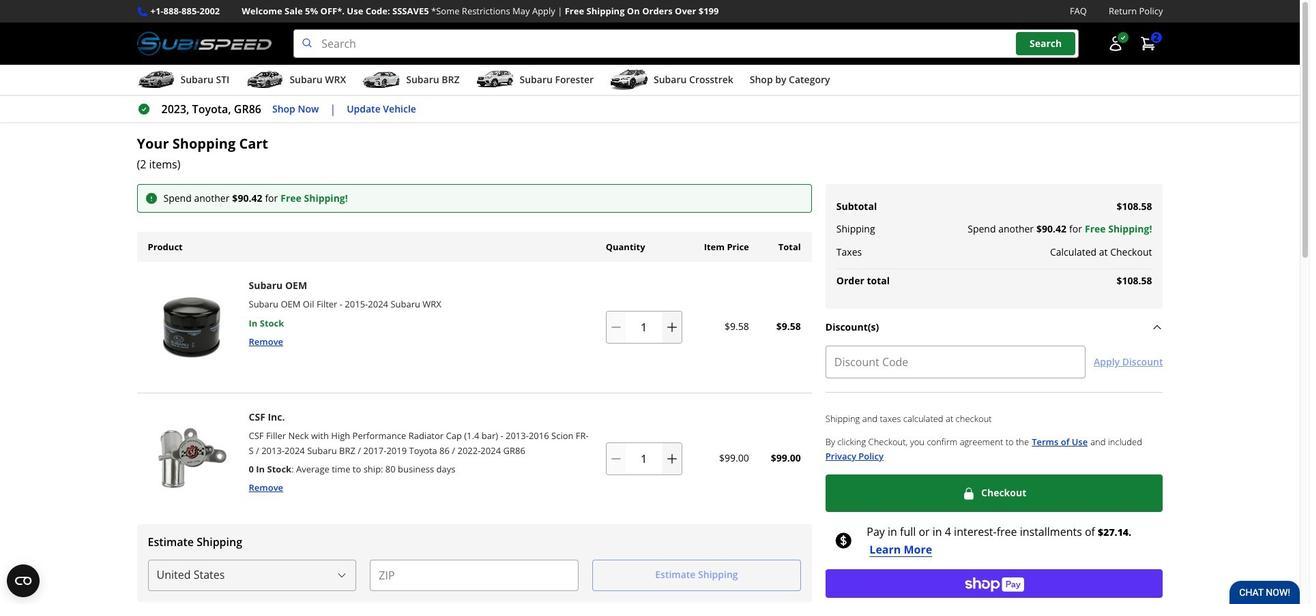Task type: describe. For each thing, give the bounding box(es) containing it.
increment image
[[665, 321, 679, 334]]

decrement image
[[609, 452, 623, 466]]

Zip text field
[[370, 560, 579, 592]]

button image
[[1108, 36, 1124, 52]]

a subaru sti thumbnail image image
[[137, 70, 175, 90]]

country select image
[[337, 571, 348, 581]]

a subaru brz thumbnail image image
[[363, 70, 401, 90]]

open widget image
[[7, 565, 40, 598]]

csf8044 the all-aluminum filler neck will include a high-pressure radiator cap to fit the subaru brz., image
[[142, 410, 241, 508]]

a subaru crosstrek thumbnail image image
[[610, 70, 649, 90]]

subispeed logo image
[[137, 29, 272, 58]]



Task type: vqa. For each thing, say whether or not it's contained in the screenshot.
Suspension image on the left
no



Task type: locate. For each thing, give the bounding box(es) containing it.
increment image
[[665, 452, 679, 466]]

a subaru forester thumbnail image image
[[476, 70, 514, 90]]

decrement image
[[609, 321, 623, 334]]

Country Select button
[[148, 560, 357, 592]]

buy with shop pay image
[[965, 577, 1025, 592]]

a subaru wrx thumbnail image image
[[246, 70, 284, 90]]

Discount Code field
[[826, 346, 1086, 379]]

sub15208aa170 oem subaru oil filter - 2015-2020 wrx, image
[[142, 278, 241, 377]]

None number field
[[606, 311, 683, 344], [606, 443, 683, 476], [606, 311, 683, 344], [606, 443, 683, 476]]

search input field
[[294, 29, 1079, 58]]



